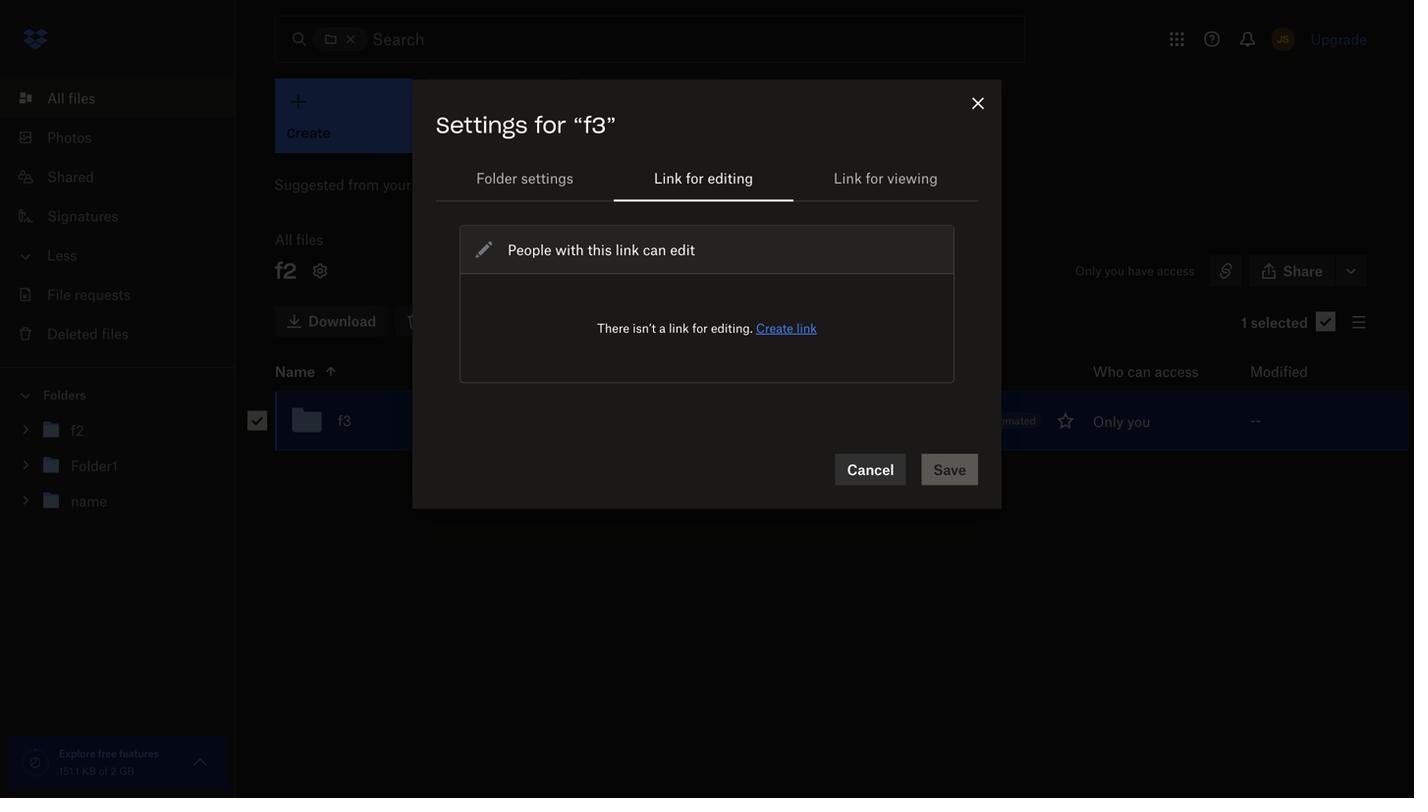 Task type: vqa. For each thing, say whether or not it's contained in the screenshot.
Created
no



Task type: describe. For each thing, give the bounding box(es) containing it.
there
[[598, 321, 630, 336]]

only for only you
[[1094, 414, 1124, 430]]

signatures link
[[16, 197, 236, 236]]

link for editing
[[654, 170, 754, 186]]

who
[[1094, 364, 1124, 380]]

a
[[659, 321, 666, 336]]

link for link for editing
[[654, 170, 683, 186]]

folder settings tab
[[436, 155, 614, 202]]

link for this
[[616, 242, 640, 258]]

link for a
[[669, 321, 689, 336]]

kb
[[82, 766, 96, 778]]

only you have access
[[1076, 264, 1195, 279]]

1 - from the left
[[1251, 413, 1256, 429]]

all files list item
[[0, 79, 236, 118]]

name button
[[275, 360, 1045, 384]]

isn't
[[633, 321, 656, 336]]

who can access
[[1094, 364, 1199, 380]]

f2
[[275, 257, 297, 285]]

--
[[1251, 413, 1262, 429]]

folder
[[477, 170, 518, 186]]

deleted files
[[47, 326, 129, 342]]

deleted files link
[[16, 314, 236, 354]]

only for only you have access
[[1076, 264, 1102, 279]]

cancel button
[[836, 454, 906, 486]]

photos
[[47, 129, 92, 146]]

explore
[[59, 748, 95, 760]]

modified
[[1251, 364, 1309, 380]]

for for viewing
[[866, 170, 884, 186]]

features
[[119, 748, 159, 760]]

add to starred image
[[1054, 409, 1078, 433]]

can inside settings for "f3" dialog
[[643, 242, 667, 258]]

shared
[[47, 169, 94, 185]]

upgrade
[[1311, 31, 1368, 48]]

create inside settings for "f3" dialog
[[756, 321, 794, 336]]

folder
[[642, 126, 681, 142]]

tab list inside settings for "f3" dialog
[[436, 155, 979, 202]]

settings
[[436, 111, 528, 139]]

settings for "f3"
[[436, 111, 617, 139]]

1 vertical spatial all files link
[[275, 230, 323, 250]]

explore free features 151.1 kb of 2 gb
[[59, 748, 159, 778]]

1 vertical spatial all
[[275, 231, 293, 248]]

file requests
[[47, 286, 131, 303]]

2 horizontal spatial link
[[797, 321, 817, 336]]

activity
[[415, 176, 463, 193]]

1 horizontal spatial all files
[[275, 231, 323, 248]]

name f3, modified 11/20/2023 11:54 am, element
[[232, 392, 1410, 451]]

file requests link
[[16, 275, 236, 314]]

less image
[[16, 247, 35, 267]]

have
[[1128, 264, 1154, 279]]

name
[[275, 364, 315, 380]]

2
[[111, 766, 117, 778]]

all files inside list item
[[47, 90, 95, 107]]

"f3"
[[573, 111, 617, 139]]

signatures
[[47, 208, 118, 225]]

folders button
[[0, 380, 236, 409]]

files for deleted files link
[[102, 326, 129, 342]]

your
[[383, 176, 412, 193]]

gb
[[119, 766, 134, 778]]

modified button
[[1251, 360, 1360, 384]]

f3 link
[[338, 409, 352, 433]]

file
[[47, 286, 71, 303]]

for for "f3"
[[535, 111, 566, 139]]

photos link
[[16, 118, 236, 157]]

settings for "f3" dialog
[[413, 80, 1002, 719]]

all inside "all files" list item
[[47, 90, 65, 107]]



Task type: locate. For each thing, give the bounding box(es) containing it.
table
[[232, 353, 1410, 451]]

editing
[[708, 170, 754, 186]]

files for the top all files link
[[68, 90, 95, 107]]

all files link up the photos
[[16, 79, 236, 118]]

table containing name
[[232, 353, 1410, 451]]

0 vertical spatial only
[[1076, 264, 1102, 279]]

all files link up f2
[[275, 230, 323, 250]]

1 horizontal spatial link
[[669, 321, 689, 336]]

list containing all files
[[0, 67, 236, 367]]

files up f2
[[296, 231, 323, 248]]

for left "f3"
[[535, 111, 566, 139]]

1 vertical spatial create
[[756, 321, 794, 336]]

with
[[556, 242, 584, 258]]

0 horizontal spatial you
[[1105, 264, 1125, 279]]

you down who can access
[[1128, 414, 1151, 430]]

link down folder
[[654, 170, 683, 186]]

access right who
[[1155, 364, 1199, 380]]

files down file requests link
[[102, 326, 129, 342]]

link right a
[[669, 321, 689, 336]]

link right editing.
[[797, 321, 817, 336]]

deleted
[[47, 326, 98, 342]]

0 horizontal spatial create
[[594, 126, 638, 142]]

1 horizontal spatial create
[[756, 321, 794, 336]]

2 horizontal spatial files
[[296, 231, 323, 248]]

edit
[[670, 242, 695, 258]]

1 horizontal spatial can
[[1128, 364, 1152, 380]]

1 vertical spatial can
[[1128, 364, 1152, 380]]

1 vertical spatial only
[[1094, 414, 1124, 430]]

link for link for viewing
[[834, 170, 862, 186]]

for inside link for viewing tab
[[866, 170, 884, 186]]

settings
[[521, 170, 574, 186]]

all up the photos
[[47, 90, 65, 107]]

1 horizontal spatial you
[[1128, 414, 1151, 430]]

link right this
[[616, 242, 640, 258]]

0 horizontal spatial all files
[[47, 90, 95, 107]]

you for only you have access
[[1105, 264, 1125, 279]]

0 vertical spatial can
[[643, 242, 667, 258]]

all files up the photos
[[47, 90, 95, 107]]

2 - from the left
[[1256, 413, 1262, 429]]

0 horizontal spatial all files link
[[16, 79, 236, 118]]

quota usage element
[[20, 748, 51, 779]]

for left editing.
[[693, 321, 708, 336]]

f3
[[338, 413, 352, 429]]

dropbox image
[[16, 20, 55, 59]]

selected
[[1251, 314, 1309, 331]]

0 horizontal spatial link
[[616, 242, 640, 258]]

tab list
[[436, 155, 979, 202]]

you inside button
[[1128, 414, 1151, 430]]

0 vertical spatial all files
[[47, 90, 95, 107]]

create left folder
[[594, 126, 638, 142]]

folder settings
[[477, 170, 574, 186]]

can right who
[[1128, 364, 1152, 380]]

access
[[1158, 264, 1195, 279], [1155, 364, 1199, 380]]

upgrade link
[[1311, 31, 1368, 48]]

0 vertical spatial you
[[1105, 264, 1125, 279]]

requests
[[75, 286, 131, 303]]

only right add to starred image at the right bottom
[[1094, 414, 1124, 430]]

1 selected
[[1242, 314, 1309, 331]]

for for editing
[[686, 170, 704, 186]]

link for viewing
[[834, 170, 938, 186]]

1
[[1242, 314, 1248, 331]]

people with this link can edit
[[508, 242, 695, 258]]

files
[[68, 90, 95, 107], [296, 231, 323, 248], [102, 326, 129, 342]]

1 vertical spatial all files
[[275, 231, 323, 248]]

all files
[[47, 90, 95, 107], [275, 231, 323, 248]]

only
[[1076, 264, 1102, 279], [1094, 414, 1124, 430]]

2 link from the left
[[834, 170, 862, 186]]

share
[[1284, 263, 1323, 280]]

only inside button
[[1094, 414, 1124, 430]]

for left the 'editing'
[[686, 170, 704, 186]]

only you button
[[1094, 411, 1151, 433]]

share button
[[1250, 255, 1335, 287]]

link
[[654, 170, 683, 186], [834, 170, 862, 186]]

link for viewing tab
[[794, 155, 979, 202]]

0 horizontal spatial link
[[654, 170, 683, 186]]

there isn't a link for editing. create link
[[598, 321, 817, 336]]

1 horizontal spatial link
[[834, 170, 862, 186]]

tab list containing folder settings
[[436, 155, 979, 202]]

0 horizontal spatial files
[[68, 90, 95, 107]]

files up the photos
[[68, 90, 95, 107]]

create folder
[[594, 126, 681, 142]]

1 vertical spatial files
[[296, 231, 323, 248]]

0 vertical spatial access
[[1158, 264, 1195, 279]]

suggested from your activity
[[274, 176, 463, 193]]

0 vertical spatial all files link
[[16, 79, 236, 118]]

can left edit
[[643, 242, 667, 258]]

link for editing tab
[[614, 155, 794, 202]]

viewing
[[888, 170, 938, 186]]

1 horizontal spatial files
[[102, 326, 129, 342]]

editing.
[[711, 321, 753, 336]]

free
[[98, 748, 117, 760]]

create inside create folder "button"
[[594, 126, 638, 142]]

list
[[0, 67, 236, 367]]

from
[[348, 176, 379, 193]]

less
[[47, 247, 77, 264]]

all up f2
[[275, 231, 293, 248]]

people
[[508, 242, 552, 258]]

suggested
[[274, 176, 345, 193]]

0 horizontal spatial all
[[47, 90, 65, 107]]

group
[[0, 409, 236, 534]]

for
[[535, 111, 566, 139], [686, 170, 704, 186], [866, 170, 884, 186], [693, 321, 708, 336]]

all files link
[[16, 79, 236, 118], [275, 230, 323, 250]]

this
[[588, 242, 612, 258]]

0 vertical spatial all
[[47, 90, 65, 107]]

link left viewing
[[834, 170, 862, 186]]

you
[[1105, 264, 1125, 279], [1128, 414, 1151, 430]]

only left have
[[1076, 264, 1102, 279]]

151.1
[[59, 766, 79, 778]]

1 vertical spatial access
[[1155, 364, 1199, 380]]

0 vertical spatial files
[[68, 90, 95, 107]]

0 horizontal spatial can
[[643, 242, 667, 258]]

link
[[616, 242, 640, 258], [669, 321, 689, 336], [797, 321, 817, 336]]

1 horizontal spatial all
[[275, 231, 293, 248]]

cancel
[[848, 462, 895, 478]]

0 vertical spatial create
[[594, 126, 638, 142]]

all files up f2
[[275, 231, 323, 248]]

only you
[[1094, 414, 1151, 430]]

1 horizontal spatial all files link
[[275, 230, 323, 250]]

you for only you
[[1128, 414, 1151, 430]]

1 vertical spatial you
[[1128, 414, 1151, 430]]

for inside link for editing tab
[[686, 170, 704, 186]]

of
[[99, 766, 108, 778]]

folders
[[43, 388, 86, 403]]

create right editing.
[[756, 321, 794, 336]]

1 link from the left
[[654, 170, 683, 186]]

shared link
[[16, 157, 236, 197]]

can
[[643, 242, 667, 258], [1128, 364, 1152, 380]]

all
[[47, 90, 65, 107], [275, 231, 293, 248]]

2 vertical spatial files
[[102, 326, 129, 342]]

automated
[[982, 415, 1037, 427]]

access right have
[[1158, 264, 1195, 279]]

files inside list item
[[68, 90, 95, 107]]

for left viewing
[[866, 170, 884, 186]]

-
[[1251, 413, 1256, 429], [1256, 413, 1262, 429]]

create folder button
[[582, 79, 719, 153]]

you left have
[[1105, 264, 1125, 279]]

create link link
[[756, 321, 817, 336]]

create
[[594, 126, 638, 142], [756, 321, 794, 336]]



